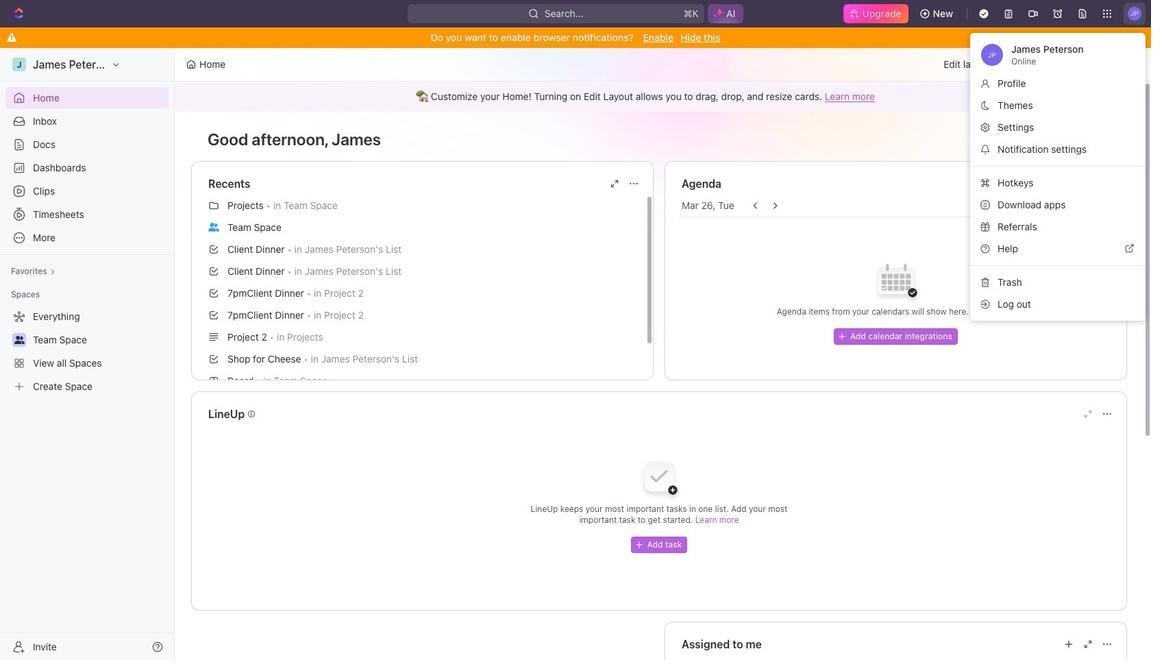 Task type: vqa. For each thing, say whether or not it's contained in the screenshot.
Observatory, , element inside the SIDEBAR navigation
no



Task type: describe. For each thing, give the bounding box(es) containing it.
tree inside the sidebar navigation
[[5, 306, 169, 398]]



Task type: locate. For each thing, give the bounding box(es) containing it.
tree
[[5, 306, 169, 398]]

sidebar navigation
[[0, 48, 175, 660]]



